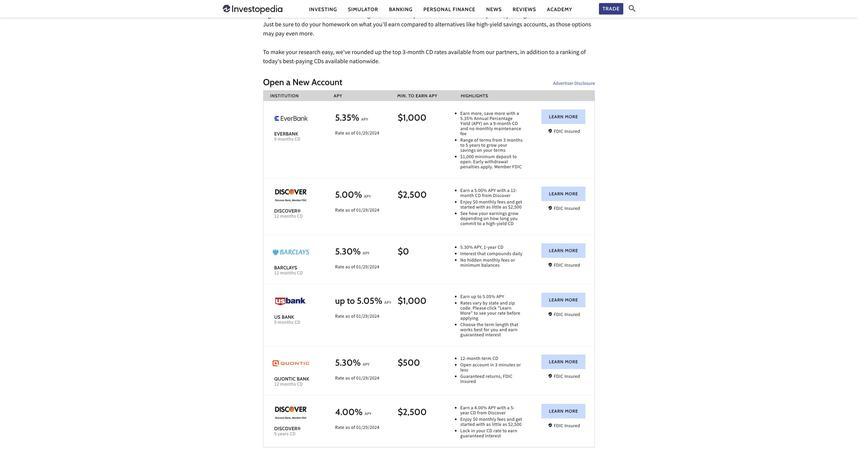 Task type: describe. For each thing, give the bounding box(es) containing it.
(apy)
[[472, 120, 483, 126]]

discover for 4.00%
[[488, 410, 506, 416]]

1 horizontal spatial available
[[448, 48, 471, 57]]

$1,000 for up to 5.05%
[[398, 296, 427, 307]]

rate for discover® 12 months cd
[[335, 207, 345, 213]]

months inside earn more, save more with a 5.35% annual percentage yield (apy) on a 9-month cd and no monthly maintenance fee range of terms from 3 months to 5 years to grow your savings on your terms $1,000 minimum deposit to open. early withdrawal penalties apply. member fdic
[[507, 137, 523, 143]]

rate as of 01/29/2024 for us bank 9 months cd
[[335, 313, 380, 319]]

or inside 5.30% apy, 1-year cd interest that compounds daily no hidden monthly fees or minimum balances
[[511, 257, 515, 263]]

interest inside can be a useful financial tool because they often pay a higher interest rate than a standard savings account. and if your time horizon is relatively short, you might consider a 3-month cd. just be sure to do your homework on what you'll earn compared to alternatives like high-yield savings accounts, as those options may pay even more.
[[281, 11, 300, 21]]

from inside to make your research easy, we've rounded up the top 3-month cd rates available from our partners, in addition to a ranking of today's best-paying cds available nationwide.
[[473, 48, 485, 57]]

alternatives
[[435, 21, 465, 30]]

discover® for 5.00%
[[274, 208, 301, 214]]

investing
[[309, 6, 337, 12]]

works
[[461, 327, 473, 333]]

bank for up to 5.05%
[[282, 314, 294, 321]]

zip
[[509, 300, 515, 306]]

12 for 5.00%
[[274, 213, 279, 219]]

academy
[[547, 6, 573, 12]]

length
[[496, 322, 509, 328]]

certificates of deposit (cds) link
[[383, 2, 453, 11]]

fdic insured for earn a 5.00% apy with a 12- month cd from discover enjoy $0 monthly fees and get started with as little as $2,500 see how your earnings grow depending on how long you commit to a high-yield cd
[[554, 205, 580, 211]]

3 inside earn more, save more with a 5.35% annual percentage yield (apy) on a 9-month cd and no monthly maintenance fee range of terms from 3 months to 5 years to grow your savings on your terms $1,000 minimum deposit to open. early withdrawal penalties apply. member fdic
[[504, 137, 506, 143]]

earn inside earn up to 5.05% apy rates vary by state and zip code. please click "learn more" to see your rate before applying choose the term length that works best for you and earn guaranteed interest
[[508, 327, 518, 333]]

monthly inside earn a 4.00% apy with a 5- year cd from discover enjoy $0 monthly fees and get started with as little as $2,500 lock in your cd rate to earn guaranteed interest
[[479, 417, 496, 423]]

to make your research easy, we've rounded up the top 3-month cd rates available from our partners, in addition to a ranking of today's best-paying cds available nationwide.
[[263, 48, 586, 67]]

guaranteed inside earn up to 5.05% apy rates vary by state and zip code. please click "learn more" to see your rate before applying choose the term length that works best for you and earn guaranteed interest
[[461, 332, 484, 338]]

0 horizontal spatial 5.35%
[[335, 112, 359, 123]]

more for earn a 5.00% apy with a 12- month cd from discover enjoy $0 monthly fees and get started with as little as $2,500 see how your earnings grow depending on how long you commit to a high-yield cd
[[565, 191, 578, 197]]

0 horizontal spatial how
[[469, 210, 478, 216]]

on inside can be a useful financial tool because they often pay a higher interest rate than a standard savings account. and if your time horizon is relatively short, you might consider a 3-month cd. just be sure to do your homework on what you'll earn compared to alternatives like high-yield savings accounts, as those options may pay even more.
[[351, 21, 358, 30]]

maintenance
[[494, 125, 521, 132]]

to inside to make your research easy, we've rounded up the top 3-month cd rates available from our partners, in addition to a ranking of today's best-paying cds available nationwide.
[[549, 48, 555, 57]]

cd.
[[584, 11, 593, 21]]

news
[[486, 6, 502, 12]]

that inside 5.30% apy, 1-year cd interest that compounds daily no hidden monthly fees or minimum balances
[[478, 251, 486, 257]]

academy link
[[547, 6, 573, 13]]

months inside discover® 12 months cd
[[280, 213, 296, 219]]

that inside earn up to 5.05% apy rates vary by state and zip code. please click "learn more" to see your rate before applying choose the term length that works best for you and earn guaranteed interest
[[510, 322, 519, 328]]

5.30% apy, 1-year cd interest that compounds daily no hidden monthly fees or minimum balances
[[461, 244, 523, 268]]

your inside earn a 5.00% apy with a 12- month cd from discover enjoy $0 monthly fees and get started with as little as $2,500 see how your earnings grow depending on how long you commit to a high-yield cd
[[479, 210, 488, 216]]

easy,
[[322, 48, 335, 57]]

of for earn a 4.00% apy with a 5- year cd from discover enjoy $0 monthly fees and get started with as little as $2,500 lock in your cd rate to earn guaranteed interest
[[351, 425, 355, 431]]

applying
[[461, 315, 479, 321]]

more.
[[299, 30, 314, 39]]

simulator link
[[348, 6, 378, 13]]

a down guaranteed
[[471, 405, 474, 411]]

and
[[398, 11, 408, 21]]

rate as of 01/29/2024 for everbank 9 months cd
[[335, 130, 380, 136]]

term inside 12-month term cd open account in 3 minutes or less guaranteed returns, fdic insured
[[482, 356, 492, 362]]

"learn
[[498, 305, 512, 311]]

more
[[495, 110, 506, 116]]

savings inside earn more, save more with a 5.35% annual percentage yield (apy) on a 9-month cd and no monthly maintenance fee range of terms from 3 months to 5 years to grow your savings on your terms $1,000 minimum deposit to open. early withdrawal penalties apply. member fdic
[[461, 147, 476, 153]]

5.30% apy for $0
[[335, 246, 370, 257]]

we've
[[336, 48, 351, 57]]

earn for 5.35%
[[461, 110, 470, 116]]

like
[[466, 21, 475, 30]]

in inside 12-month term cd open account in 3 minutes or less guaranteed returns, fdic insured
[[490, 362, 494, 368]]

5.00% inside earn a 5.00% apy with a 12- month cd from discover enjoy $0 monthly fees and get started with as little as $2,500 see how your earnings grow depending on how long you commit to a high-yield cd
[[475, 187, 487, 193]]

advertiser disclosure
[[553, 80, 595, 86]]

0 horizontal spatial 5.00%
[[335, 189, 362, 200]]

rate inside can be a useful financial tool because they often pay a higher interest rate than a standard savings account. and if your time horizon is relatively short, you might consider a 3-month cd. just be sure to do your homework on what you'll earn compared to alternatives like high-yield savings accounts, as those options may pay even more.
[[302, 11, 312, 21]]

homework
[[322, 21, 350, 30]]

make
[[271, 48, 285, 57]]

a left 5-
[[507, 405, 510, 411]]

your inside earn a 4.00% apy with a 5- year cd from discover enjoy $0 monthly fees and get started with as little as $2,500 lock in your cd rate to earn guaranteed interest
[[476, 428, 486, 434]]

learn for earn up to 5.05% apy rates vary by state and zip code. please click "learn more" to see your rate before applying choose the term length that works best for you and earn guaranteed interest
[[549, 297, 564, 303]]

see
[[479, 310, 486, 316]]

advertiser
[[553, 80, 574, 86]]

willing
[[309, 2, 326, 11]]

0 horizontal spatial 4.00%
[[335, 407, 363, 418]]

from inside earn a 4.00% apy with a 5- year cd from discover enjoy $0 monthly fees and get started with as little as $2,500 lock in your cd rate to earn guaranteed interest
[[477, 410, 487, 416]]

less
[[461, 367, 468, 373]]

4.00% apy
[[335, 407, 372, 418]]

daily
[[513, 251, 523, 257]]

0 vertical spatial open
[[263, 77, 284, 88]]

minimum inside earn more, save more with a 5.35% annual percentage yield (apy) on a 9-month cd and no monthly maintenance fee range of terms from 3 months to 5 years to grow your savings on your terms $1,000 minimum deposit to open. early withdrawal penalties apply. member fdic
[[475, 154, 495, 160]]

trade link
[[599, 3, 623, 15]]

open a new account
[[263, 77, 343, 88]]

5.30% for $500
[[335, 358, 361, 369]]

12- inside earn a 5.00% apy with a 12- month cd from discover enjoy $0 monthly fees and get started with as little as $2,500 see how your earnings grow depending on how long you commit to a high-yield cd
[[511, 187, 517, 193]]

5.35% inside earn more, save more with a 5.35% annual percentage yield (apy) on a 9-month cd and no monthly maintenance fee range of terms from 3 months to 5 years to grow your savings on your terms $1,000 minimum deposit to open. early withdrawal penalties apply. member fdic
[[461, 115, 473, 121]]

search image
[[629, 5, 636, 12]]

guaranteed inside earn a 4.00% apy with a 5- year cd from discover enjoy $0 monthly fees and get started with as little as $2,500 lock in your cd rate to earn guaranteed interest
[[461, 433, 484, 439]]

fdic insured for earn a 4.00% apy with a 5- year cd from discover enjoy $0 monthly fees and get started with as little as $2,500 lock in your cd rate to earn guaranteed interest
[[554, 423, 580, 429]]

code.
[[461, 305, 472, 311]]

investopedia homepage image
[[223, 4, 282, 15]]

quontic bank 12 months cd
[[274, 376, 309, 388]]

relatively
[[465, 11, 489, 21]]

apy inside 4.00% apy
[[365, 412, 372, 417]]

12 for 5.30%
[[274, 270, 279, 276]]

high- inside earn a 5.00% apy with a 12- month cd from discover enjoy $0 monthly fees and get started with as little as $2,500 see how your earnings grow depending on how long you commit to a high-yield cd
[[486, 221, 497, 227]]

cd inside earn more, save more with a 5.35% annual percentage yield (apy) on a 9-month cd and no monthly maintenance fee range of terms from 3 months to 5 years to grow your savings on your terms $1,000 minimum deposit to open. early withdrawal penalties apply. member fdic
[[512, 120, 518, 126]]

$2,500 inside earn a 5.00% apy with a 12- month cd from discover enjoy $0 monthly fees and get started with as little as $2,500 see how your earnings grow depending on how long you commit to a high-yield cd
[[508, 204, 522, 210]]

see
[[461, 210, 468, 216]]

a right than
[[326, 11, 329, 21]]

from inside earn a 5.00% apy with a 12- month cd from discover enjoy $0 monthly fees and get started with as little as $2,500 see how your earnings grow depending on how long you commit to a high-yield cd
[[482, 192, 492, 199]]

money
[[273, 2, 290, 11]]

for inside earn up to 5.05% apy rates vary by state and zip code. please click "learn more" to see your rate before applying choose the term length that works best for you and earn guaranteed interest
[[484, 327, 490, 333]]

interest inside earn a 4.00% apy with a 5- year cd from discover enjoy $0 monthly fees and get started with as little as $2,500 lock in your cd rate to earn guaranteed interest
[[485, 433, 501, 439]]

lock
[[461, 428, 470, 434]]

min. to earn apy
[[397, 93, 438, 98]]

hidden
[[467, 257, 482, 263]]

insured for 5.30% apy, 1-year cd interest that compounds daily no hidden monthly fees or minimum balances
[[565, 262, 580, 268]]

bank for 5.30%
[[297, 376, 309, 382]]

5.05% inside earn up to 5.05% apy rates vary by state and zip code. please click "learn more" to see your rate before applying choose the term length that works best for you and earn guaranteed interest
[[483, 294, 496, 300]]

more for earn more, save more with a 5.35% annual percentage yield (apy) on a 9-month cd and no monthly maintenance fee range of terms from 3 months to 5 years to grow your savings on your terms $1,000 minimum deposit to open. early withdrawal penalties apply. member fdic
[[565, 114, 578, 119]]

little for 5.00%
[[492, 204, 502, 210]]

early
[[473, 159, 484, 165]]

fdic inside earn more, save more with a 5.35% annual percentage yield (apy) on a 9-month cd and no monthly maintenance fee range of terms from 3 months to 5 years to grow your savings on your terms $1,000 minimum deposit to open. early withdrawal penalties apply. member fdic
[[512, 164, 522, 170]]

best
[[474, 327, 483, 333]]

more"
[[461, 310, 473, 316]]

a right depending
[[483, 221, 485, 227]]

months inside barclays 12 months cd
[[280, 270, 296, 276]]

of for 12-month term cd open account in 3 minutes or less guaranteed returns, fdic insured
[[351, 375, 355, 381]]

and inside earn a 4.00% apy with a 5- year cd from discover enjoy $0 monthly fees and get started with as little as $2,500 lock in your cd rate to earn guaranteed interest
[[507, 417, 515, 423]]

your inside to make your research easy, we've rounded up the top 3-month cd rates available from our partners, in addition to a ranking of today's best-paying cds available nationwide.
[[286, 48, 298, 57]]

barclays
[[274, 265, 297, 271]]

0 vertical spatial deposit
[[419, 2, 438, 11]]

than
[[313, 11, 325, 21]]

interest
[[461, 251, 477, 257]]

apy inside earn up to 5.05% apy rates vary by state and zip code. please click "learn more" to see your rate before applying choose the term length that works best for you and earn guaranteed interest
[[497, 294, 504, 300]]

yield inside earn a 5.00% apy with a 12- month cd from discover enjoy $0 monthly fees and get started with as little as $2,500 see how your earnings grow depending on how long you commit to a high-yield cd
[[497, 221, 507, 227]]

annual
[[474, 115, 489, 121]]

3 inside 12-month term cd open account in 3 minutes or less guaranteed returns, fdic insured
[[495, 362, 498, 368]]

accounts,
[[524, 21, 548, 30]]

earn more, save more with a 5.35% annual percentage yield (apy) on a 9-month cd and no monthly maintenance fee range of terms from 3 months to 5 years to grow your savings on your terms $1,000 minimum deposit to open. early withdrawal penalties apply. member fdic
[[461, 110, 523, 170]]

monthly inside earn a 5.00% apy with a 12- month cd from discover enjoy $0 monthly fees and get started with as little as $2,500 see how your earnings grow depending on how long you commit to a high-yield cd
[[479, 199, 496, 205]]

fdic for 5.30% apy, 1-year cd interest that compounds daily no hidden monthly fees or minimum balances
[[554, 262, 564, 268]]

cd inside barclays 12 months cd
[[297, 270, 303, 276]]

compounds
[[487, 251, 512, 257]]

highlights
[[461, 93, 488, 98]]

do
[[302, 21, 308, 30]]

cds
[[314, 57, 324, 67]]

finance
[[453, 6, 476, 12]]

new
[[293, 77, 310, 88]]

best-
[[283, 57, 296, 67]]

1 vertical spatial pay
[[275, 30, 285, 39]]

to inside earn a 4.00% apy with a 5- year cd from discover enjoy $0 monthly fees and get started with as little as $2,500 lock in your cd rate to earn guaranteed interest
[[503, 428, 507, 434]]

min.
[[397, 93, 407, 98]]

they
[[550, 2, 562, 11]]

fdic for earn more, save more with a 5.35% annual percentage yield (apy) on a 9-month cd and no monthly maintenance fee range of terms from 3 months to 5 years to grow your savings on your terms $1,000 minimum deposit to open. early withdrawal penalties apply. member fdic
[[554, 128, 564, 134]]

months inside everbank 9 months cd
[[278, 136, 294, 142]]

minutes
[[499, 362, 516, 368]]

yield inside can be a useful financial tool because they often pay a higher interest rate than a standard savings account. and if your time horizon is relatively short, you might consider a 3-month cd. just be sure to do your homework on what you'll earn compared to alternatives like high-yield savings accounts, as those options may pay even more.
[[490, 21, 502, 30]]

up inside to make your research easy, we've rounded up the top 3-month cd rates available from our partners, in addition to a ranking of today's best-paying cds available nationwide.
[[375, 48, 382, 57]]

you inside earn a 5.00% apy with a 12- month cd from discover enjoy $0 monthly fees and get started with as little as $2,500 see how your earnings grow depending on how long you commit to a high-yield cd
[[510, 215, 518, 222]]

save
[[484, 110, 494, 116]]

with for 5.00%
[[497, 187, 506, 193]]

of for 5.30% apy, 1-year cd interest that compounds daily no hidden monthly fees or minimum balances
[[351, 264, 355, 270]]

months inside us bank 9 months cd
[[278, 320, 294, 326]]

standard
[[330, 11, 353, 21]]

0 horizontal spatial savings
[[354, 11, 373, 21]]

of inside to make your research easy, we've rounded up the top 3-month cd rates available from our partners, in addition to a ranking of today's best-paying cds available nationwide.
[[581, 48, 586, 57]]

(cds)
[[439, 2, 453, 11]]

cd inside discover® 12 months cd
[[297, 213, 303, 219]]

rate as of 01/29/2024 for discover® 5 years cd
[[335, 425, 380, 431]]

discover for 5.00%
[[493, 192, 511, 199]]

fdic insured for earn up to 5.05% apy rates vary by state and zip code. please click "learn more" to see your rate before applying choose the term length that works best for you and earn guaranteed interest
[[554, 312, 580, 318]]

earn inside can be a useful financial tool because they often pay a higher interest rate than a standard savings account. and if your time horizon is relatively short, you might consider a 3-month cd. just be sure to do your homework on what you'll earn compared to alternatives like high-yield savings accounts, as those options may pay even more.
[[389, 21, 400, 30]]

1 vertical spatial terms
[[494, 147, 506, 153]]

fdic inside 12-month term cd open account in 3 minutes or less guaranteed returns, fdic insured
[[503, 374, 513, 380]]

years inside earn more, save more with a 5.35% annual percentage yield (apy) on a 9-month cd and no monthly maintenance fee range of terms from 3 months to 5 years to grow your savings on your terms $1,000 minimum deposit to open. early withdrawal penalties apply. member fdic
[[469, 142, 480, 148]]

click
[[487, 305, 497, 311]]

started for 5.00%
[[461, 204, 475, 210]]

5.30% apy for $500
[[335, 358, 370, 369]]

top
[[393, 48, 401, 57]]

the inside to make your research easy, we've rounded up the top 3-month cd rates available from our partners, in addition to a ranking of today's best-paying cds available nationwide.
[[383, 48, 391, 57]]

$1,000 for 5.35%
[[398, 112, 427, 123]]

9 inside us bank 9 months cd
[[274, 320, 277, 326]]

learn more for earn a 5.00% apy with a 12- month cd from discover enjoy $0 monthly fees and get started with as little as $2,500 see how your earnings grow depending on how long you commit to a high-yield cd
[[549, 191, 578, 197]]

earn for 4.00%
[[461, 405, 470, 411]]

your up withdrawal
[[483, 147, 493, 153]]

rates
[[461, 300, 472, 306]]

by
[[483, 300, 488, 306]]

year inside earn a 4.00% apy with a 5- year cd from discover enjoy $0 monthly fees and get started with as little as $2,500 lock in your cd rate to earn guaranteed interest
[[461, 410, 469, 416]]

us bank 9 months cd
[[274, 314, 301, 326]]

horizon
[[439, 11, 459, 21]]

0 horizontal spatial be
[[275, 21, 282, 30]]

grow inside earn a 5.00% apy with a 12- month cd from discover enjoy $0 monthly fees and get started with as little as $2,500 see how your earnings grow depending on how long you commit to a high-yield cd
[[508, 210, 519, 216]]

monthly inside earn more, save more with a 5.35% annual percentage yield (apy) on a 9-month cd and no monthly maintenance fee range of terms from 3 months to 5 years to grow your savings on your terms $1,000 minimum deposit to open. early withdrawal penalties apply. member fdic
[[476, 125, 493, 132]]

research
[[299, 48, 321, 57]]

years inside the discover® 5 years cd
[[278, 431, 289, 437]]

insured for earn a 4.00% apy with a 5- year cd from discover enjoy $0 monthly fees and get started with as little as $2,500 lock in your cd rate to earn guaranteed interest
[[565, 423, 580, 429]]

ranking
[[560, 48, 580, 57]]

open.
[[461, 159, 472, 165]]

penalties
[[461, 164, 480, 170]]

get for 4.00%
[[516, 417, 522, 423]]

today's
[[263, 57, 282, 67]]

1 horizontal spatial be
[[464, 2, 471, 11]]

a right percentage
[[517, 110, 519, 116]]

or inside 12-month term cd open account in 3 minutes or less guaranteed returns, fdic insured
[[517, 362, 521, 368]]

reviews link
[[513, 6, 536, 13]]

0 vertical spatial for
[[354, 2, 361, 11]]

vary
[[473, 300, 482, 306]]

12- inside 12-month term cd open account in 3 minutes or less guaranteed returns, fdic insured
[[461, 356, 467, 362]]

a left 9-
[[490, 120, 492, 126]]

yield
[[461, 120, 471, 126]]

more for earn up to 5.05% apy rates vary by state and zip code. please click "learn more" to see your rate before applying choose the term length that works best for you and earn guaranteed interest
[[565, 297, 578, 303]]

rate inside earn a 4.00% apy with a 5- year cd from discover enjoy $0 monthly fees and get started with as little as $2,500 lock in your cd rate to earn guaranteed interest
[[494, 428, 502, 434]]

open inside 12-month term cd open account in 3 minutes or less guaranteed returns, fdic insured
[[461, 362, 472, 368]]

0 horizontal spatial terms
[[480, 137, 492, 143]]

in inside to make your research easy, we've rounded up the top 3-month cd rates available from our partners, in addition to a ranking of today's best-paying cds available nationwide.
[[520, 48, 525, 57]]

month inside earn a 5.00% apy with a 12- month cd from discover enjoy $0 monthly fees and get started with as little as $2,500 see how your earnings grow depending on how long you commit to a high-yield cd
[[461, 192, 474, 199]]

and inside earn a 5.00% apy with a 12- month cd from discover enjoy $0 monthly fees and get started with as little as $2,500 see how your earnings grow depending on how long you commit to a high-yield cd
[[507, 199, 515, 205]]

3- inside can be a useful financial tool because they often pay a higher interest rate than a standard savings account. and if your time horizon is relatively short, you might consider a 3-month cd. just be sure to do your homework on what you'll earn compared to alternatives like high-yield savings accounts, as those options may pay even more.
[[561, 11, 566, 21]]

0 horizontal spatial 5.05%
[[357, 296, 383, 307]]

learn for earn a 4.00% apy with a 5- year cd from discover enjoy $0 monthly fees and get started with as little as $2,500 lock in your cd rate to earn guaranteed interest
[[549, 409, 564, 414]]

1 horizontal spatial pay
[[578, 2, 587, 11]]

fdic insured for earn more, save more with a 5.35% annual percentage yield (apy) on a 9-month cd and no monthly maintenance fee range of terms from 3 months to 5 years to grow your savings on your terms $1,000 minimum deposit to open. early withdrawal penalties apply. member fdic
[[554, 128, 580, 134]]

more for 12-month term cd open account in 3 minutes or less guaranteed returns, fdic insured
[[565, 359, 578, 365]]

quontic
[[274, 376, 296, 382]]

cd inside quontic bank 12 months cd
[[297, 381, 303, 388]]

member
[[495, 164, 511, 170]]

learn more for 12-month term cd open account in 3 minutes or less guaranteed returns, fdic insured
[[549, 359, 578, 365]]



Task type: locate. For each thing, give the bounding box(es) containing it.
1 earn from the top
[[461, 110, 470, 116]]

what
[[359, 21, 372, 30]]

more,
[[471, 110, 483, 116]]

withdrawal
[[485, 159, 508, 165]]

1 vertical spatial year
[[461, 410, 469, 416]]

choose
[[461, 322, 476, 328]]

0 vertical spatial get
[[516, 199, 522, 205]]

1 horizontal spatial bank
[[297, 376, 309, 382]]

6 fdic insured from the top
[[554, 423, 580, 429]]

earn
[[416, 93, 428, 98]]

from left 5-
[[477, 410, 487, 416]]

with for 4.00%
[[497, 405, 506, 411]]

1 vertical spatial little
[[492, 422, 502, 428]]

your right the if
[[414, 11, 425, 21]]

may
[[263, 30, 274, 39]]

discover left 5-
[[488, 410, 506, 416]]

1 get from the top
[[516, 199, 522, 205]]

5.35% apy
[[335, 112, 368, 123]]

your down maintenance
[[498, 142, 508, 148]]

1 horizontal spatial 5.05%
[[483, 294, 496, 300]]

available right cds
[[325, 57, 348, 67]]

1 discover® from the top
[[274, 208, 301, 214]]

0 horizontal spatial 3-
[[403, 48, 408, 57]]

5 more from the top
[[565, 359, 578, 365]]

1 horizontal spatial 5.00%
[[475, 187, 487, 193]]

learn more for earn up to 5.05% apy rates vary by state and zip code. please click "learn more" to see your rate before applying choose the term length that works best for you and earn guaranteed interest
[[549, 297, 578, 303]]

1 horizontal spatial savings
[[461, 147, 476, 153]]

1 vertical spatial 3-
[[403, 48, 408, 57]]

0 vertical spatial enjoy
[[461, 199, 472, 205]]

everbank
[[274, 131, 298, 137]]

year up the lock
[[461, 410, 469, 416]]

3- inside to make your research easy, we've rounded up the top 3-month cd rates available from our partners, in addition to a ranking of today's best-paying cds available nationwide.
[[403, 48, 408, 57]]

9 inside everbank 9 months cd
[[274, 136, 277, 142]]

rate for quontic bank 12 months cd
[[335, 375, 345, 381]]

fdic for earn a 4.00% apy with a 5- year cd from discover enjoy $0 monthly fees and get started with as little as $2,500 lock in your cd rate to earn guaranteed interest
[[554, 423, 564, 429]]

0 vertical spatial started
[[461, 204, 475, 210]]

month up see
[[461, 192, 474, 199]]

4 rate from the top
[[335, 313, 345, 319]]

discover® for 4.00%
[[274, 426, 301, 432]]

0 vertical spatial yield
[[490, 21, 502, 30]]

with
[[507, 110, 516, 116], [497, 187, 506, 193], [476, 204, 485, 210], [497, 405, 506, 411], [476, 422, 485, 428]]

6 more from the top
[[565, 409, 578, 414]]

deposit up member
[[496, 154, 512, 160]]

deposit
[[419, 2, 438, 11], [496, 154, 512, 160]]

2 vertical spatial in
[[471, 428, 475, 434]]

enjoy up see
[[461, 199, 472, 205]]

grow up withdrawal
[[487, 142, 497, 148]]

fees inside 5.30% apy, 1-year cd interest that compounds daily no hidden monthly fees or minimum balances
[[501, 257, 510, 263]]

grow inside earn more, save more with a 5.35% annual percentage yield (apy) on a 9-month cd and no monthly maintenance fee range of terms from 3 months to 5 years to grow your savings on your terms $1,000 minimum deposit to open. early withdrawal penalties apply. member fdic
[[487, 142, 497, 148]]

for left the while,
[[354, 2, 361, 11]]

bank right quontic at the left bottom of the page
[[297, 376, 309, 382]]

insured for earn more, save more with a 5.35% annual percentage yield (apy) on a 9-month cd and no monthly maintenance fee range of terms from 3 months to 5 years to grow your savings on your terms $1,000 minimum deposit to open. early withdrawal penalties apply. member fdic
[[565, 128, 580, 134]]

rate as of 01/29/2024
[[335, 130, 380, 136], [335, 207, 380, 213], [335, 264, 380, 270], [335, 313, 380, 319], [335, 375, 380, 381], [335, 425, 380, 431]]

6 rate as of 01/29/2024 from the top
[[335, 425, 380, 431]]

on inside earn a 5.00% apy with a 12- month cd from discover enjoy $0 monthly fees and get started with as little as $2,500 see how your earnings grow depending on how long you commit to a high-yield cd
[[484, 215, 489, 222]]

1 5.30% apy from the top
[[335, 246, 370, 257]]

learn for 5.30% apy, 1-year cd interest that compounds daily no hidden monthly fees or minimum balances
[[549, 248, 564, 253]]

from inside earn more, save more with a 5.35% annual percentage yield (apy) on a 9-month cd and no monthly maintenance fee range of terms from 3 months to 5 years to grow your savings on your terms $1,000 minimum deposit to open. early withdrawal penalties apply. member fdic
[[493, 137, 503, 143]]

rate as of 01/29/2024 for discover® 12 months cd
[[335, 207, 380, 213]]

terms up withdrawal
[[494, 147, 506, 153]]

apy inside 5.00% apy
[[364, 194, 371, 199]]

term right 'best' on the right bottom of the page
[[485, 322, 495, 328]]

a left new
[[286, 77, 291, 88]]

01/29/2024 for barclays 12 months cd
[[356, 264, 380, 270]]

3 12 from the top
[[274, 381, 279, 388]]

1 rate from the top
[[335, 130, 345, 136]]

of for earn a 5.00% apy with a 12- month cd from discover enjoy $0 monthly fees and get started with as little as $2,500 see how your earnings grow depending on how long you commit to a high-yield cd
[[351, 207, 355, 213]]

your right the see
[[487, 310, 497, 316]]

year inside 5.30% apy, 1-year cd interest that compounds daily no hidden monthly fees or minimum balances
[[488, 244, 497, 250]]

fdic insured for 5.30% apy, 1-year cd interest that compounds daily no hidden monthly fees or minimum balances
[[554, 262, 580, 268]]

1 horizontal spatial years
[[469, 142, 480, 148]]

no
[[469, 125, 475, 132]]

fees inside earn a 4.00% apy with a 5- year cd from discover enjoy $0 monthly fees and get started with as little as $2,500 lock in your cd rate to earn guaranteed interest
[[498, 417, 506, 423]]

2 discover® from the top
[[274, 426, 301, 432]]

0 vertical spatial years
[[469, 142, 480, 148]]

2 earn from the top
[[461, 187, 470, 193]]

with inside earn more, save more with a 5.35% annual percentage yield (apy) on a 9-month cd and no monthly maintenance fee range of terms from 3 months to 5 years to grow your savings on your terms $1,000 minimum deposit to open. early withdrawal penalties apply. member fdic
[[507, 110, 516, 116]]

1 learn more from the top
[[549, 114, 578, 119]]

3 left minutes
[[495, 362, 498, 368]]

3 fdic insured from the top
[[554, 262, 580, 268]]

learn for earn a 5.00% apy with a 12- month cd from discover enjoy $0 monthly fees and get started with as little as $2,500 see how your earnings grow depending on how long you commit to a high-yield cd
[[549, 191, 564, 197]]

open
[[263, 77, 284, 88], [461, 362, 472, 368]]

1 vertical spatial the
[[477, 322, 484, 328]]

6 01/29/2024 from the top
[[356, 425, 380, 431]]

12- down member
[[511, 187, 517, 193]]

1 vertical spatial term
[[482, 356, 492, 362]]

started up the lock
[[461, 422, 475, 428]]

1 guaranteed from the top
[[461, 332, 484, 338]]

0 horizontal spatial or
[[511, 257, 515, 263]]

more for earn a 4.00% apy with a 5- year cd from discover enjoy $0 monthly fees and get started with as little as $2,500 lock in your cd rate to earn guaranteed interest
[[565, 409, 578, 414]]

5 inside the discover® 5 years cd
[[274, 431, 277, 437]]

for money you're willing to lock up for a while, certificates of deposit (cds)
[[263, 2, 453, 11]]

learn more
[[549, 114, 578, 119], [549, 191, 578, 197], [549, 248, 578, 253], [549, 297, 578, 303], [549, 359, 578, 365], [549, 409, 578, 414]]

short,
[[490, 11, 505, 21]]

1 vertical spatial guaranteed
[[461, 433, 484, 439]]

often
[[563, 2, 576, 11]]

or right minutes
[[517, 362, 521, 368]]

learn for earn more, save more with a 5.35% annual percentage yield (apy) on a 9-month cd and no monthly maintenance fee range of terms from 3 months to 5 years to grow your savings on your terms $1,000 minimum deposit to open. early withdrawal penalties apply. member fdic
[[549, 114, 564, 119]]

that down the "before"
[[510, 322, 519, 328]]

fdic for 12-month term cd open account in 3 minutes or less guaranteed returns, fdic insured
[[554, 374, 564, 380]]

2 rate as of 01/29/2024 from the top
[[335, 207, 380, 213]]

certificates
[[383, 2, 411, 11]]

rate left than
[[302, 11, 312, 21]]

can be a useful financial tool because they often pay a higher interest rate than a standard savings account. and if your time horizon is relatively short, you might consider a 3-month cd. just be sure to do your homework on what you'll earn compared to alternatives like high-yield savings accounts, as those options may pay even more.
[[263, 2, 593, 39]]

0 horizontal spatial open
[[263, 77, 284, 88]]

1 horizontal spatial 12-
[[511, 187, 517, 193]]

high- inside can be a useful financial tool because they often pay a higher interest rate than a standard savings account. and if your time horizon is relatively short, you might consider a 3-month cd. just be sure to do your homework on what you'll earn compared to alternatives like high-yield savings accounts, as those options may pay even more.
[[477, 21, 490, 30]]

your right the lock
[[476, 428, 486, 434]]

because
[[528, 2, 549, 11]]

1 enjoy from the top
[[461, 199, 472, 205]]

5.30% inside 5.30% apy, 1-year cd interest that compounds daily no hidden monthly fees or minimum balances
[[461, 244, 473, 250]]

1 vertical spatial in
[[490, 362, 494, 368]]

more for 5.30% apy, 1-year cd interest that compounds daily no hidden monthly fees or minimum balances
[[565, 248, 578, 253]]

4 rate as of 01/29/2024 from the top
[[335, 313, 380, 319]]

you
[[506, 11, 516, 21], [510, 215, 518, 222], [491, 327, 498, 333]]

high-
[[477, 21, 490, 30], [486, 221, 497, 227]]

5 rate as of 01/29/2024 from the top
[[335, 375, 380, 381]]

grow right earnings at the top right of page
[[508, 210, 519, 216]]

term
[[485, 322, 495, 328], [482, 356, 492, 362]]

rate inside earn up to 5.05% apy rates vary by state and zip code. please click "learn more" to see your rate before applying choose the term length that works best for you and earn guaranteed interest
[[498, 310, 506, 316]]

0 horizontal spatial 12-
[[461, 356, 467, 362]]

month inside to make your research easy, we've rounded up the top 3-month cd rates available from our partners, in addition to a ranking of today's best-paying cds available nationwide.
[[408, 48, 425, 57]]

0 vertical spatial 12
[[274, 213, 279, 219]]

might
[[517, 11, 532, 21]]

apy inside up to 5.05% apy
[[385, 300, 391, 305]]

yield down earnings at the top right of page
[[497, 221, 507, 227]]

of for earn up to 5.05% apy rates vary by state and zip code. please click "learn more" to see your rate before applying choose the term length that works best for you and earn guaranteed interest
[[351, 313, 355, 319]]

cd inside the discover® 5 years cd
[[290, 431, 296, 437]]

pay right may
[[275, 30, 285, 39]]

0 vertical spatial bank
[[282, 314, 294, 321]]

insured
[[565, 128, 580, 134], [565, 205, 580, 211], [565, 262, 580, 268], [565, 312, 580, 318], [565, 374, 580, 380], [461, 379, 476, 385], [565, 423, 580, 429]]

earn down 5-
[[508, 428, 517, 434]]

0 vertical spatial term
[[485, 322, 495, 328]]

0 vertical spatial $0
[[473, 199, 478, 205]]

discover inside earn a 5.00% apy with a 12- month cd from discover enjoy $0 monthly fees and get started with as little as $2,500 see how your earnings grow depending on how long you commit to a high-yield cd
[[493, 192, 511, 199]]

apy inside 5.35% apy
[[361, 117, 368, 122]]

fdic insured for 12-month term cd open account in 3 minutes or less guaranteed returns, fdic insured
[[554, 374, 580, 380]]

$0 inside earn a 5.00% apy with a 12- month cd from discover enjoy $0 monthly fees and get started with as little as $2,500 see how your earnings grow depending on how long you commit to a high-yield cd
[[473, 199, 478, 205]]

0 horizontal spatial 5
[[274, 431, 277, 437]]

apy,
[[474, 244, 483, 250]]

grow
[[487, 142, 497, 148], [508, 210, 519, 216]]

1 vertical spatial discover®
[[274, 426, 301, 432]]

2 horizontal spatial savings
[[503, 21, 523, 30]]

insured for 12-month term cd open account in 3 minutes or less guaranteed returns, fdic insured
[[565, 374, 580, 380]]

how left long
[[490, 215, 499, 222]]

2 more from the top
[[565, 191, 578, 197]]

0 horizontal spatial for
[[354, 2, 361, 11]]

2 rate from the top
[[335, 207, 345, 213]]

a right consider
[[557, 11, 560, 21]]

0 horizontal spatial pay
[[275, 30, 285, 39]]

you right short,
[[506, 11, 516, 21]]

3 down maintenance
[[504, 137, 506, 143]]

2 01/29/2024 from the top
[[356, 207, 380, 213]]

3 learn from the top
[[549, 248, 564, 253]]

on right (apy)
[[484, 120, 489, 126]]

1 vertical spatial open
[[461, 362, 472, 368]]

fee
[[461, 131, 467, 137]]

5 learn from the top
[[549, 359, 564, 365]]

personal finance
[[424, 6, 476, 12]]

2 learn from the top
[[549, 191, 564, 197]]

3 rate as of 01/29/2024 from the top
[[335, 264, 380, 270]]

1 horizontal spatial for
[[484, 327, 490, 333]]

earn for up to 5.05%
[[461, 294, 470, 300]]

1 vertical spatial 9
[[274, 320, 277, 326]]

the inside earn up to 5.05% apy rates vary by state and zip code. please click "learn more" to see your rate before applying choose the term length that works best for you and earn guaranteed interest
[[477, 322, 484, 328]]

and inside earn more, save more with a 5.35% annual percentage yield (apy) on a 9-month cd and no monthly maintenance fee range of terms from 3 months to 5 years to grow your savings on your terms $1,000 minimum deposit to open. early withdrawal penalties apply. member fdic
[[461, 125, 468, 132]]

insured for earn up to 5.05% apy rates vary by state and zip code. please click "learn more" to see your rate before applying choose the term length that works best for you and earn guaranteed interest
[[565, 312, 580, 318]]

5
[[466, 142, 468, 148], [274, 431, 277, 437]]

rate right the lock
[[494, 428, 502, 434]]

5 01/29/2024 from the top
[[356, 375, 380, 381]]

a up options
[[588, 2, 591, 11]]

available right the rates
[[448, 48, 471, 57]]

2 5.30% apy from the top
[[335, 358, 370, 369]]

and left zip
[[500, 300, 508, 306]]

rate for barclays 12 months cd
[[335, 264, 345, 270]]

0 vertical spatial that
[[478, 251, 486, 257]]

of for earn more, save more with a 5.35% annual percentage yield (apy) on a 9-month cd and no monthly maintenance fee range of terms from 3 months to 5 years to grow your savings on your terms $1,000 minimum deposit to open. early withdrawal penalties apply. member fdic
[[351, 130, 355, 136]]

rate for everbank 9 months cd
[[335, 130, 345, 136]]

earn
[[461, 110, 470, 116], [461, 187, 470, 193], [461, 294, 470, 300], [461, 405, 470, 411]]

1 vertical spatial earn
[[508, 327, 518, 333]]

rate as of 01/29/2024 for quontic bank 12 months cd
[[335, 375, 380, 381]]

compared
[[401, 21, 427, 30]]

as inside can be a useful financial tool because they often pay a higher interest rate than a standard savings account. and if your time horizon is relatively short, you might consider a 3-month cd. just be sure to do your homework on what you'll earn compared to alternatives like high-yield savings accounts, as those options may pay even more.
[[549, 21, 555, 30]]

and down 5-
[[507, 417, 515, 423]]

3 01/29/2024 from the top
[[356, 264, 380, 270]]

cd inside to make your research easy, we've rounded up the top 3-month cd rates available from our partners, in addition to a ranking of today's best-paying cds available nationwide.
[[426, 48, 433, 57]]

earn for 5.00%
[[461, 187, 470, 193]]

paying
[[296, 57, 313, 67]]

year up compounds in the bottom of the page
[[488, 244, 497, 250]]

1 vertical spatial years
[[278, 431, 289, 437]]

0 horizontal spatial years
[[278, 431, 289, 437]]

3-
[[561, 11, 566, 21], [403, 48, 408, 57]]

0 vertical spatial earn
[[389, 21, 400, 30]]

options
[[572, 21, 591, 30]]

5 learn more from the top
[[549, 359, 578, 365]]

1 rate as of 01/29/2024 from the top
[[335, 130, 380, 136]]

0 horizontal spatial the
[[383, 48, 391, 57]]

in inside earn a 4.00% apy with a 5- year cd from discover enjoy $0 monthly fees and get started with as little as $2,500 lock in your cd rate to earn guaranteed interest
[[471, 428, 475, 434]]

a left the while,
[[362, 2, 365, 11]]

enjoy for 4.00%
[[461, 417, 472, 423]]

higher
[[263, 11, 280, 21]]

0 horizontal spatial grow
[[487, 142, 497, 148]]

insured for earn a 5.00% apy with a 12- month cd from discover enjoy $0 monthly fees and get started with as little as $2,500 see how your earnings grow depending on how long you commit to a high-yield cd
[[565, 205, 580, 211]]

3 more from the top
[[565, 248, 578, 253]]

0 vertical spatial minimum
[[475, 154, 495, 160]]

learn for 12-month term cd open account in 3 minutes or less guaranteed returns, fdic insured
[[549, 359, 564, 365]]

up to 5.05% apy
[[335, 296, 391, 307]]

rate right the click
[[498, 310, 506, 316]]

of inside earn more, save more with a 5.35% annual percentage yield (apy) on a 9-month cd and no monthly maintenance fee range of terms from 3 months to 5 years to grow your savings on your terms $1,000 minimum deposit to open. early withdrawal penalties apply. member fdic
[[474, 137, 479, 143]]

to
[[263, 48, 269, 57]]

1 horizontal spatial year
[[488, 244, 497, 250]]

is
[[460, 11, 464, 21]]

on up early
[[477, 147, 482, 153]]

get inside earn a 5.00% apy with a 12- month cd from discover enjoy $0 monthly fees and get started with as little as $2,500 see how your earnings grow depending on how long you commit to a high-yield cd
[[516, 199, 522, 205]]

fees for 4.00%
[[498, 417, 506, 423]]

you inside earn up to 5.05% apy rates vary by state and zip code. please click "learn more" to see your rate before applying choose the term length that works best for you and earn guaranteed interest
[[491, 327, 498, 333]]

01/29/2024 for everbank 9 months cd
[[356, 130, 380, 136]]

can
[[454, 2, 463, 11]]

addition
[[527, 48, 548, 57]]

minimum
[[475, 154, 495, 160], [461, 262, 481, 268]]

sure
[[283, 21, 294, 30]]

1 vertical spatial started
[[461, 422, 475, 428]]

range
[[461, 137, 473, 143]]

month up the account
[[467, 356, 481, 362]]

to
[[408, 93, 415, 98]]

interest right the lock
[[485, 433, 501, 439]]

minimum down interest
[[461, 262, 481, 268]]

discover inside earn a 4.00% apy with a 5- year cd from discover enjoy $0 monthly fees and get started with as little as $2,500 lock in your cd rate to earn guaranteed interest
[[488, 410, 506, 416]]

high- down earnings at the top right of page
[[486, 221, 497, 227]]

month inside earn more, save more with a 5.35% annual percentage yield (apy) on a 9-month cd and no monthly maintenance fee range of terms from 3 months to 5 years to grow your savings on your terms $1,000 minimum deposit to open. early withdrawal penalties apply. member fdic
[[498, 120, 511, 126]]

1 horizontal spatial or
[[517, 362, 521, 368]]

2 vertical spatial interest
[[485, 433, 501, 439]]

depending
[[461, 215, 483, 222]]

insured inside 12-month term cd open account in 3 minutes or less guaranteed returns, fdic insured
[[461, 379, 476, 385]]

1 vertical spatial be
[[275, 21, 282, 30]]

0 vertical spatial $1,000
[[398, 112, 427, 123]]

1 horizontal spatial terms
[[494, 147, 506, 153]]

0 vertical spatial 3-
[[561, 11, 566, 21]]

01/29/2024 for discover® 5 years cd
[[356, 425, 380, 431]]

your right do
[[310, 21, 321, 30]]

0 vertical spatial 3
[[504, 137, 506, 143]]

5 fdic insured from the top
[[554, 374, 580, 380]]

please
[[473, 305, 486, 311]]

1 vertical spatial get
[[516, 417, 522, 423]]

2 learn more from the top
[[549, 191, 578, 197]]

for
[[263, 2, 272, 11]]

everbank 9 months cd
[[274, 131, 301, 142]]

0 vertical spatial year
[[488, 244, 497, 250]]

you inside can be a useful financial tool because they often pay a higher interest rate than a standard savings account. and if your time horizon is relatively short, you might consider a 3-month cd. just be sure to do your homework on what you'll earn compared to alternatives like high-yield savings accounts, as those options may pay even more.
[[506, 11, 516, 21]]

3 earn from the top
[[461, 294, 470, 300]]

personal
[[424, 6, 451, 12]]

$1,000
[[398, 112, 427, 123], [461, 154, 474, 160], [398, 296, 427, 307]]

earn
[[389, 21, 400, 30], [508, 327, 518, 333], [508, 428, 517, 434]]

bank right us
[[282, 314, 294, 321]]

2 vertical spatial $0
[[473, 417, 478, 423]]

2 fdic insured from the top
[[554, 205, 580, 211]]

little inside earn a 4.00% apy with a 5- year cd from discover enjoy $0 monthly fees and get started with as little as $2,500 lock in your cd rate to earn guaranteed interest
[[492, 422, 502, 428]]

cd inside 5.30% apy, 1-year cd interest that compounds daily no hidden monthly fees or minimum balances
[[498, 244, 504, 250]]

how right see
[[469, 210, 478, 216]]

in right the account
[[490, 362, 494, 368]]

a left useful
[[472, 2, 475, 11]]

4.00% inside earn a 4.00% apy with a 5- year cd from discover enjoy $0 monthly fees and get started with as little as $2,500 lock in your cd rate to earn guaranteed interest
[[475, 405, 487, 411]]

interest down length
[[485, 332, 501, 338]]

1 started from the top
[[461, 204, 475, 210]]

01/29/2024 for us bank 9 months cd
[[356, 313, 380, 319]]

month left cd. at the top of the page
[[566, 11, 583, 21]]

1 vertical spatial high-
[[486, 221, 497, 227]]

0 vertical spatial in
[[520, 48, 525, 57]]

from left our
[[473, 48, 485, 57]]

in right the lock
[[471, 428, 475, 434]]

1 little from the top
[[492, 204, 502, 210]]

1 more from the top
[[565, 114, 578, 119]]

0 vertical spatial 5
[[466, 142, 468, 148]]

9-
[[494, 120, 498, 126]]

1 vertical spatial deposit
[[496, 154, 512, 160]]

0 horizontal spatial available
[[325, 57, 348, 67]]

apy inside earn a 4.00% apy with a 5- year cd from discover enjoy $0 monthly fees and get started with as little as $2,500 lock in your cd rate to earn guaranteed interest
[[488, 405, 496, 411]]

1 vertical spatial rate
[[498, 310, 506, 316]]

0 vertical spatial high-
[[477, 21, 490, 30]]

cd
[[426, 48, 433, 57], [512, 120, 518, 126], [295, 136, 301, 142], [475, 192, 481, 199], [297, 213, 303, 219], [508, 221, 514, 227], [498, 244, 504, 250], [297, 270, 303, 276], [295, 320, 301, 326], [493, 356, 499, 362], [297, 381, 303, 388], [470, 410, 476, 416], [487, 428, 493, 434], [290, 431, 296, 437]]

2 vertical spatial you
[[491, 327, 498, 333]]

more
[[565, 114, 578, 119], [565, 191, 578, 197], [565, 248, 578, 253], [565, 297, 578, 303], [565, 359, 578, 365], [565, 409, 578, 414]]

trade
[[603, 6, 620, 12]]

5 rate from the top
[[335, 375, 345, 381]]

for right 'best' on the right bottom of the page
[[484, 327, 490, 333]]

$0
[[473, 199, 478, 205], [398, 246, 409, 257], [473, 417, 478, 423]]

0 horizontal spatial 3
[[495, 362, 498, 368]]

enjoy for 5.00%
[[461, 199, 472, 205]]

$2,500
[[398, 189, 427, 200], [508, 204, 522, 210], [398, 407, 427, 418], [508, 422, 522, 428]]

your left earnings at the top right of page
[[479, 210, 488, 216]]

month
[[566, 11, 583, 21], [408, 48, 425, 57], [498, 120, 511, 126], [461, 192, 474, 199], [467, 356, 481, 362]]

pay right often
[[578, 2, 587, 11]]

month down more
[[498, 120, 511, 126]]

2 started from the top
[[461, 422, 475, 428]]

1 vertical spatial $0
[[398, 246, 409, 257]]

2 little from the top
[[492, 422, 502, 428]]

and left no at right top
[[461, 125, 468, 132]]

minimum inside 5.30% apy, 1-year cd interest that compounds daily no hidden monthly fees or minimum balances
[[461, 262, 481, 268]]

started inside earn a 4.00% apy with a 5- year cd from discover enjoy $0 monthly fees and get started with as little as $2,500 lock in your cd rate to earn guaranteed interest
[[461, 422, 475, 428]]

from up earnings at the top right of page
[[482, 192, 492, 199]]

started
[[461, 204, 475, 210], [461, 422, 475, 428]]

from down maintenance
[[493, 137, 503, 143]]

in left addition
[[520, 48, 525, 57]]

a down member
[[507, 187, 510, 193]]

earn up the lock
[[461, 405, 470, 411]]

0 vertical spatial the
[[383, 48, 391, 57]]

1 horizontal spatial deposit
[[496, 154, 512, 160]]

started up see
[[461, 204, 475, 210]]

a left ranking
[[556, 48, 559, 57]]

2 enjoy from the top
[[461, 417, 472, 423]]

cd inside 12-month term cd open account in 3 minutes or less guaranteed returns, fdic insured
[[493, 356, 499, 362]]

your right 'make'
[[286, 48, 298, 57]]

2 vertical spatial fees
[[498, 417, 506, 423]]

month inside 12-month term cd open account in 3 minutes or less guaranteed returns, fdic insured
[[467, 356, 481, 362]]

that down the apy,
[[478, 251, 486, 257]]

rate for discover® 5 years cd
[[335, 425, 345, 431]]

earn inside earn a 4.00% apy with a 5- year cd from discover enjoy $0 monthly fees and get started with as little as $2,500 lock in your cd rate to earn guaranteed interest
[[508, 428, 517, 434]]

earn right you'll
[[389, 21, 400, 30]]

rate for us bank 9 months cd
[[335, 313, 345, 319]]

1 horizontal spatial open
[[461, 362, 472, 368]]

term up the account
[[482, 356, 492, 362]]

to inside earn a 5.00% apy with a 12- month cd from discover enjoy $0 monthly fees and get started with as little as $2,500 see how your earnings grow depending on how long you commit to a high-yield cd
[[477, 221, 482, 227]]

4 learn more from the top
[[549, 297, 578, 303]]

1 vertical spatial for
[[484, 327, 490, 333]]

and up earnings at the top right of page
[[507, 199, 515, 205]]

2 vertical spatial rate
[[494, 428, 502, 434]]

01/29/2024
[[356, 130, 380, 136], [356, 207, 380, 213], [356, 264, 380, 270], [356, 313, 380, 319], [356, 375, 380, 381], [356, 425, 380, 431]]

yield down news link
[[490, 21, 502, 30]]

0 vertical spatial pay
[[578, 2, 587, 11]]

5.30% for $0
[[335, 246, 361, 257]]

simulator
[[348, 6, 378, 12]]

our
[[486, 48, 495, 57]]

started for 4.00%
[[461, 422, 475, 428]]

4 01/29/2024 from the top
[[356, 313, 380, 319]]

$0 for 5.00%
[[473, 199, 478, 205]]

rate as of 01/29/2024 for barclays 12 months cd
[[335, 264, 380, 270]]

or down daily
[[511, 257, 515, 263]]

2 get from the top
[[516, 417, 522, 423]]

$0 inside earn a 4.00% apy with a 5- year cd from discover enjoy $0 monthly fees and get started with as little as $2,500 lock in your cd rate to earn guaranteed interest
[[473, 417, 478, 423]]

1 vertical spatial 5
[[274, 431, 277, 437]]

5 inside earn more, save more with a 5.35% annual percentage yield (apy) on a 9-month cd and no monthly maintenance fee range of terms from 3 months to 5 years to grow your savings on your terms $1,000 minimum deposit to open. early withdrawal penalties apply. member fdic
[[466, 142, 468, 148]]

earn inside earn up to 5.05% apy rates vary by state and zip code. please click "learn more" to see your rate before applying choose the term length that works best for you and earn guaranteed interest
[[461, 294, 470, 300]]

2 horizontal spatial in
[[520, 48, 525, 57]]

on
[[351, 21, 358, 30], [484, 120, 489, 126], [477, 147, 482, 153], [484, 215, 489, 222]]

fdic for earn a 5.00% apy with a 12- month cd from discover enjoy $0 monthly fees and get started with as little as $2,500 see how your earnings grow depending on how long you commit to a high-yield cd
[[554, 205, 564, 211]]

available
[[448, 48, 471, 57], [325, 57, 348, 67]]

0 vertical spatial rate
[[302, 11, 312, 21]]

deposit inside earn more, save more with a 5.35% annual percentage yield (apy) on a 9-month cd and no monthly maintenance fee range of terms from 3 months to 5 years to grow your savings on your terms $1,000 minimum deposit to open. early withdrawal penalties apply. member fdic
[[496, 154, 512, 160]]

just
[[263, 21, 274, 30]]

enjoy inside earn a 5.00% apy with a 12- month cd from discover enjoy $0 monthly fees and get started with as little as $2,500 see how your earnings grow depending on how long you commit to a high-yield cd
[[461, 199, 472, 205]]

0 vertical spatial fees
[[498, 199, 506, 205]]

fdic for earn up to 5.05% apy rates vary by state and zip code. please click "learn more" to see your rate before applying choose the term length that works best for you and earn guaranteed interest
[[554, 312, 564, 318]]

apply.
[[481, 164, 493, 170]]

learn more for 5.30% apy, 1-year cd interest that compounds daily no hidden monthly fees or minimum balances
[[549, 248, 578, 253]]

1 fdic insured from the top
[[554, 128, 580, 134]]

up inside earn up to 5.05% apy rates vary by state and zip code. please click "learn more" to see your rate before applying choose the term length that works best for you and earn guaranteed interest
[[471, 294, 477, 300]]

1 01/29/2024 from the top
[[356, 130, 380, 136]]

interest inside earn up to 5.05% apy rates vary by state and zip code. please click "learn more" to see your rate before applying choose the term length that works best for you and earn guaranteed interest
[[485, 332, 501, 338]]

$2,500 inside earn a 4.00% apy with a 5- year cd from discover enjoy $0 monthly fees and get started with as little as $2,500 lock in your cd rate to earn guaranteed interest
[[508, 422, 522, 428]]

term inside earn up to 5.05% apy rates vary by state and zip code. please click "learn more" to see your rate before applying choose the term length that works best for you and earn guaranteed interest
[[485, 322, 495, 328]]

1 horizontal spatial how
[[490, 215, 499, 222]]

with for 5.35%
[[507, 110, 516, 116]]

1 vertical spatial yield
[[497, 221, 507, 227]]

cd inside us bank 9 months cd
[[295, 320, 301, 326]]

1 vertical spatial interest
[[485, 332, 501, 338]]

4 fdic insured from the top
[[554, 312, 580, 318]]

enjoy up the lock
[[461, 417, 472, 423]]

banking link
[[389, 6, 413, 13]]

months inside quontic bank 12 months cd
[[280, 381, 296, 388]]

months
[[278, 136, 294, 142], [507, 137, 523, 143], [280, 213, 296, 219], [280, 270, 296, 276], [278, 320, 294, 326], [280, 381, 296, 388]]

0 vertical spatial you
[[506, 11, 516, 21]]

enjoy inside earn a 4.00% apy with a 5- year cd from discover enjoy $0 monthly fees and get started with as little as $2,500 lock in your cd rate to earn guaranteed interest
[[461, 417, 472, 423]]

4 earn from the top
[[461, 405, 470, 411]]

12 inside barclays 12 months cd
[[274, 270, 279, 276]]

reviews
[[513, 6, 536, 12]]

you're
[[292, 2, 308, 11]]

no
[[461, 257, 466, 263]]

12- up less
[[461, 356, 467, 362]]

1 9 from the top
[[274, 136, 277, 142]]

earn up "rates"
[[461, 294, 470, 300]]

4 more from the top
[[565, 297, 578, 303]]

month right "top" at the left top
[[408, 48, 425, 57]]

fees inside earn a 5.00% apy with a 12- month cd from discover enjoy $0 monthly fees and get started with as little as $2,500 see how your earnings grow depending on how long you commit to a high-yield cd
[[498, 199, 506, 205]]

2 9 from the top
[[274, 320, 277, 326]]

0 vertical spatial little
[[492, 204, 502, 210]]

rate
[[335, 130, 345, 136], [335, 207, 345, 213], [335, 264, 345, 270], [335, 313, 345, 319], [335, 375, 345, 381], [335, 425, 345, 431]]

high- right like
[[477, 21, 490, 30]]

$0 for 4.00%
[[473, 417, 478, 423]]

cd inside everbank 9 months cd
[[295, 136, 301, 142]]

open up institution
[[263, 77, 284, 88]]

1 horizontal spatial 5.35%
[[461, 115, 473, 121]]

be right just
[[275, 21, 282, 30]]

6 rate from the top
[[335, 425, 345, 431]]

12 inside discover® 12 months cd
[[274, 213, 279, 219]]

0 horizontal spatial that
[[478, 251, 486, 257]]

fees for 5.00%
[[498, 199, 506, 205]]

1 learn from the top
[[549, 114, 564, 119]]

you right long
[[510, 215, 518, 222]]

3 rate from the top
[[335, 264, 345, 270]]

2 12 from the top
[[274, 270, 279, 276]]

discover® 5 years cd
[[274, 426, 301, 437]]

rates
[[434, 48, 447, 57]]

5.30% apy
[[335, 246, 370, 257], [335, 358, 370, 369]]

get for 5.00%
[[516, 199, 522, 205]]

01/29/2024 for discover® 12 months cd
[[356, 207, 380, 213]]

barclays 12 months cd
[[274, 265, 303, 276]]

$1,000 inside earn more, save more with a 5.35% annual percentage yield (apy) on a 9-month cd and no monthly maintenance fee range of terms from 3 months to 5 years to grow your savings on your terms $1,000 minimum deposit to open. early withdrawal penalties apply. member fdic
[[461, 154, 474, 160]]

discover up earnings at the top right of page
[[493, 192, 511, 199]]

2 vertical spatial earn
[[508, 428, 517, 434]]

learn more for earn a 4.00% apy with a 5- year cd from discover enjoy $0 monthly fees and get started with as little as $2,500 lock in your cd rate to earn guaranteed interest
[[549, 409, 578, 414]]

earn up the yield
[[461, 110, 470, 116]]

and down the "before"
[[500, 327, 507, 333]]

interest left do
[[281, 11, 300, 21]]

earn up see
[[461, 187, 470, 193]]

0 horizontal spatial in
[[471, 428, 475, 434]]

1 vertical spatial or
[[517, 362, 521, 368]]

6 learn more from the top
[[549, 409, 578, 414]]

0 vertical spatial discover®
[[274, 208, 301, 214]]

0 vertical spatial grow
[[487, 142, 497, 148]]

earn inside earn more, save more with a 5.35% annual percentage yield (apy) on a 9-month cd and no monthly maintenance fee range of terms from 3 months to 5 years to grow your savings on your terms $1,000 minimum deposit to open. early withdrawal penalties apply. member fdic
[[461, 110, 470, 116]]

6 learn from the top
[[549, 409, 564, 414]]

the down the see
[[477, 322, 484, 328]]

little for 4.00%
[[492, 422, 502, 428]]

1 12 from the top
[[274, 213, 279, 219]]

monthly inside 5.30% apy, 1-year cd interest that compounds daily no hidden monthly fees or minimum balances
[[483, 257, 500, 263]]

of
[[412, 2, 417, 11], [581, 48, 586, 57], [351, 130, 355, 136], [474, 137, 479, 143], [351, 207, 355, 213], [351, 264, 355, 270], [351, 313, 355, 319], [351, 375, 355, 381], [351, 425, 355, 431]]

1 vertical spatial 12
[[274, 270, 279, 276]]

earn a 5.00% apy with a 12- month cd from discover enjoy $0 monthly fees and get started with as little as $2,500 see how your earnings grow depending on how long you commit to a high-yield cd
[[461, 187, 522, 227]]

minimum up apply.
[[475, 154, 495, 160]]

apy inside earn a 5.00% apy with a 12- month cd from discover enjoy $0 monthly fees and get started with as little as $2,500 see how your earnings grow depending on how long you commit to a high-yield cd
[[488, 187, 496, 193]]

0 horizontal spatial deposit
[[419, 2, 438, 11]]

learn more for earn more, save more with a 5.35% annual percentage yield (apy) on a 9-month cd and no monthly maintenance fee range of terms from 3 months to 5 years to grow your savings on your terms $1,000 minimum deposit to open. early withdrawal penalties apply. member fdic
[[549, 114, 578, 119]]

your inside earn up to 5.05% apy rates vary by state and zip code. please click "learn more" to see your rate before applying choose the term length that works best for you and earn guaranteed interest
[[487, 310, 497, 316]]

be right the can
[[464, 2, 471, 11]]

3 learn more from the top
[[549, 248, 578, 253]]

2 guaranteed from the top
[[461, 433, 484, 439]]

4 learn from the top
[[549, 297, 564, 303]]

open up guaranteed
[[461, 362, 472, 368]]

on left what
[[351, 21, 358, 30]]

1 vertical spatial $1,000
[[461, 154, 474, 160]]

01/29/2024 for quontic bank 12 months cd
[[356, 375, 380, 381]]

a down penalties
[[471, 187, 474, 193]]

2 vertical spatial $1,000
[[398, 296, 427, 307]]

you right 'best' on the right bottom of the page
[[491, 327, 498, 333]]

little inside earn a 5.00% apy with a 12- month cd from discover enjoy $0 monthly fees and get started with as little as $2,500 see how your earnings grow depending on how long you commit to a high-yield cd
[[492, 204, 502, 210]]



Task type: vqa. For each thing, say whether or not it's contained in the screenshot.
the to the left
yes



